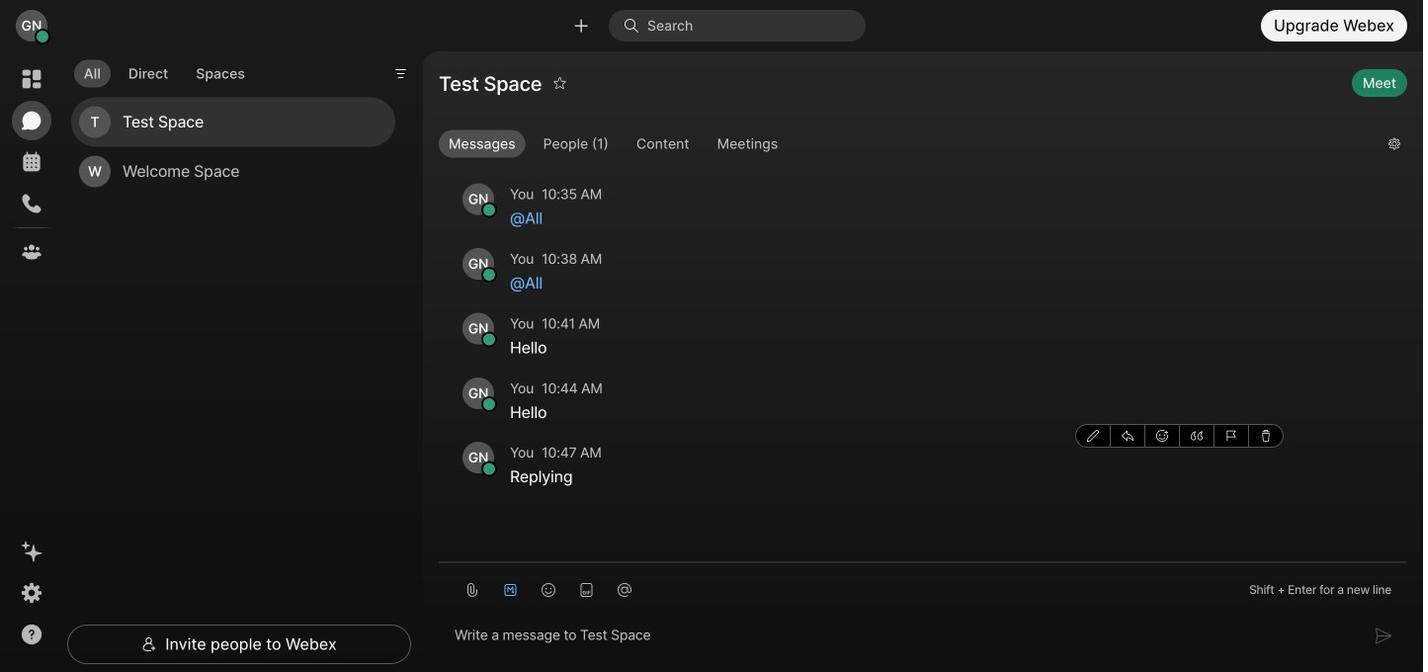 Task type: describe. For each thing, give the bounding box(es) containing it.
message composer toolbar element
[[439, 563, 1407, 609]]

welcome space list item
[[71, 147, 395, 196]]

test space list item
[[71, 97, 395, 147]]

flag for follow-up image
[[1225, 430, 1237, 442]]

messages list
[[439, 128, 1407, 522]]

webex tab list
[[12, 59, 51, 272]]

start a thread image
[[1122, 430, 1134, 442]]



Task type: locate. For each thing, give the bounding box(es) containing it.
edit message image
[[1087, 430, 1099, 442]]

group
[[439, 130, 1373, 162], [1075, 424, 1284, 448]]

group inside messages list
[[1075, 424, 1284, 448]]

1 vertical spatial group
[[1075, 424, 1284, 448]]

0 vertical spatial group
[[439, 130, 1373, 162]]

quote message image
[[1191, 430, 1203, 442]]

delete message image
[[1260, 430, 1272, 442]]

tab list
[[69, 48, 260, 93]]

add reaction image
[[1156, 430, 1168, 442]]

navigation
[[0, 51, 63, 672]]



Task type: vqa. For each thing, say whether or not it's contained in the screenshot.
CANCEL_16 icon
no



